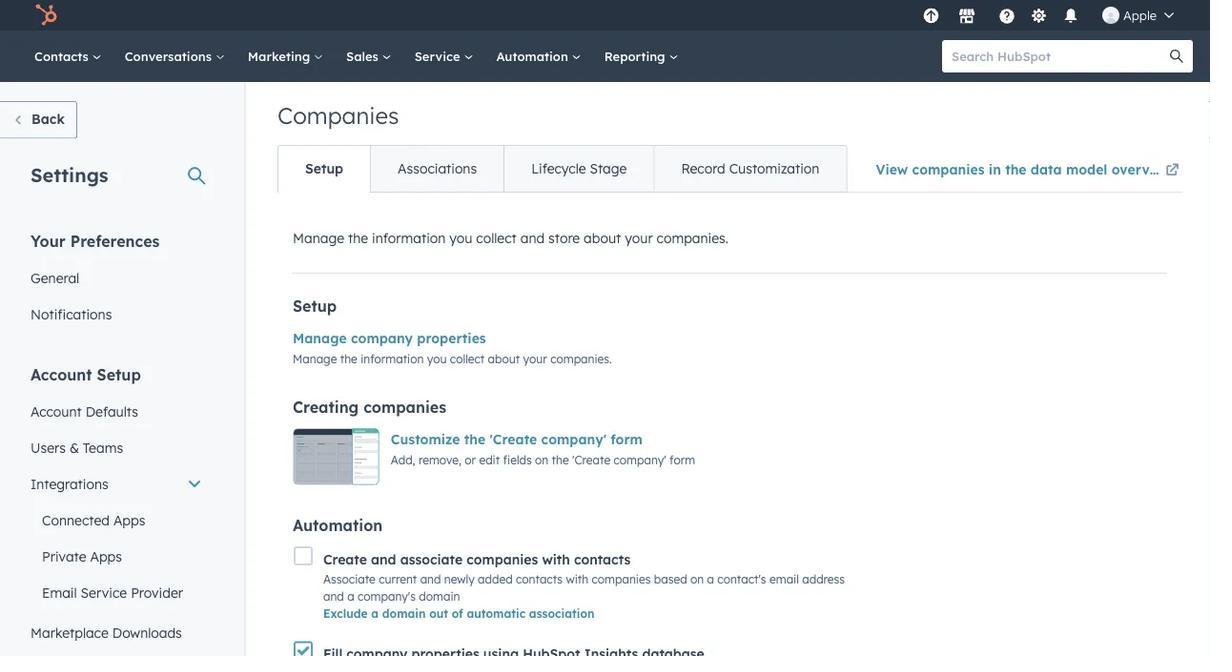 Task type: locate. For each thing, give the bounding box(es) containing it.
0 horizontal spatial form
[[611, 431, 643, 448]]

0 horizontal spatial you
[[427, 351, 447, 366]]

manage up creating
[[293, 351, 337, 366]]

users & teams link
[[19, 430, 214, 466]]

about up customize the 'create company' form link
[[488, 351, 520, 366]]

2 vertical spatial a
[[371, 606, 379, 621]]

the down company
[[340, 351, 358, 366]]

automation
[[496, 48, 572, 64], [293, 516, 383, 535]]

notifications
[[31, 306, 112, 322]]

downloads
[[112, 624, 182, 641]]

0 vertical spatial service
[[415, 48, 464, 64]]

companies
[[912, 161, 985, 177], [364, 398, 446, 417], [467, 551, 538, 567], [592, 572, 651, 586]]

edit
[[479, 453, 500, 467]]

properties
[[417, 330, 486, 347]]

view companies in the data model overview link
[[876, 148, 1183, 192]]

collect left store
[[476, 230, 517, 247]]

1 vertical spatial contacts
[[516, 572, 563, 586]]

a
[[707, 572, 714, 586], [347, 589, 354, 604], [371, 606, 379, 621]]

setup up the manage company properties link
[[293, 297, 337, 316]]

your
[[31, 231, 66, 250]]

company'
[[541, 431, 607, 448], [614, 453, 666, 467]]

model
[[1066, 161, 1108, 177]]

information inside manage company properties manage the information you collect about your companies.
[[361, 351, 424, 366]]

1 vertical spatial you
[[427, 351, 447, 366]]

a left contact's
[[707, 572, 714, 586]]

1 vertical spatial companies.
[[550, 351, 612, 366]]

apple
[[1123, 7, 1157, 23]]

information down associations link
[[372, 230, 446, 247]]

email service provider link
[[19, 575, 214, 611]]

email
[[42, 584, 77, 601]]

your inside manage company properties manage the information you collect about your companies.
[[523, 351, 547, 366]]

1 vertical spatial automation
[[293, 516, 383, 535]]

on right based
[[690, 572, 704, 586]]

marketing link
[[236, 31, 335, 82]]

'create right fields
[[572, 453, 611, 467]]

collect down properties
[[450, 351, 485, 366]]

create
[[323, 551, 367, 567]]

on right fields
[[535, 453, 549, 467]]

0 vertical spatial contacts
[[574, 551, 631, 567]]

domain down company's
[[382, 606, 426, 621]]

0 vertical spatial companies.
[[657, 230, 729, 247]]

companies. inside manage company properties manage the information you collect about your companies.
[[550, 351, 612, 366]]

on inside create and associate companies with contacts associate current and newly added contacts with companies based on a contact's email address and a company's domain exclude a domain out of automatic association
[[690, 572, 704, 586]]

your right store
[[625, 230, 653, 247]]

a down company's
[[371, 606, 379, 621]]

1 vertical spatial apps
[[90, 548, 122, 565]]

record
[[681, 160, 726, 177]]

1 vertical spatial on
[[690, 572, 704, 586]]

link opens in a new window image
[[1166, 159, 1179, 182]]

2 vertical spatial manage
[[293, 351, 337, 366]]

1 horizontal spatial about
[[584, 230, 621, 247]]

1 horizontal spatial form
[[670, 453, 695, 467]]

0 horizontal spatial companies.
[[550, 351, 612, 366]]

'create up fields
[[490, 431, 537, 448]]

apple button
[[1091, 0, 1185, 31]]

setup link
[[278, 146, 370, 192]]

account up users at the bottom left
[[31, 403, 82, 420]]

teams
[[83, 439, 123, 456]]

your up customize the 'create company' form link
[[523, 351, 547, 366]]

1 vertical spatial a
[[347, 589, 354, 604]]

about right store
[[584, 230, 621, 247]]

connected apps link
[[19, 502, 214, 538]]

collect
[[476, 230, 517, 247], [450, 351, 485, 366]]

0 vertical spatial your
[[625, 230, 653, 247]]

lifecycle stage
[[531, 160, 627, 177]]

manage down setup link
[[293, 230, 344, 247]]

0 vertical spatial setup
[[305, 160, 343, 177]]

stage
[[590, 160, 627, 177]]

2 manage from the top
[[293, 330, 347, 347]]

1 vertical spatial account
[[31, 403, 82, 420]]

notifications image
[[1062, 9, 1080, 26]]

and
[[520, 230, 545, 247], [371, 551, 396, 567], [420, 572, 441, 586], [323, 589, 344, 604]]

0 horizontal spatial on
[[535, 453, 549, 467]]

manage company properties manage the information you collect about your companies.
[[293, 330, 612, 366]]

on inside customize the 'create company' form add, remove, or edit fields on the 'create company' form
[[535, 453, 549, 467]]

collect inside manage company properties manage the information you collect about your companies.
[[450, 351, 485, 366]]

upgrade image
[[923, 8, 940, 25]]

and down associate
[[420, 572, 441, 586]]

automation up create
[[293, 516, 383, 535]]

domain up out
[[419, 589, 460, 604]]

0 vertical spatial automation
[[496, 48, 572, 64]]

1 vertical spatial information
[[361, 351, 424, 366]]

service link
[[403, 31, 485, 82]]

0 vertical spatial you
[[449, 230, 473, 247]]

account
[[31, 365, 92, 384], [31, 403, 82, 420]]

manage company properties link
[[293, 330, 486, 347]]

you down associations link
[[449, 230, 473, 247]]

link opens in a new window image
[[1166, 164, 1179, 177]]

automation right service link
[[496, 48, 572, 64]]

0 vertical spatial on
[[535, 453, 549, 467]]

0 horizontal spatial company'
[[541, 431, 607, 448]]

apps down integrations button
[[113, 512, 145, 528]]

domain
[[419, 589, 460, 604], [382, 606, 426, 621]]

0 vertical spatial collect
[[476, 230, 517, 247]]

information down the manage company properties link
[[361, 351, 424, 366]]

1 vertical spatial company'
[[614, 453, 666, 467]]

reporting link
[[593, 31, 690, 82]]

2 vertical spatial setup
[[97, 365, 141, 384]]

1 horizontal spatial 'create
[[572, 453, 611, 467]]

1 account from the top
[[31, 365, 92, 384]]

help image
[[999, 9, 1016, 26]]

and up exclude
[[323, 589, 344, 604]]

2 account from the top
[[31, 403, 82, 420]]

1 horizontal spatial your
[[625, 230, 653, 247]]

0 vertical spatial a
[[707, 572, 714, 586]]

marketing
[[248, 48, 314, 64]]

back link
[[0, 101, 77, 139]]

0 horizontal spatial your
[[523, 351, 547, 366]]

contact's
[[718, 572, 766, 586]]

upgrade link
[[919, 5, 943, 25]]

0 vertical spatial account
[[31, 365, 92, 384]]

about
[[584, 230, 621, 247], [488, 351, 520, 366]]

creating companies
[[293, 398, 446, 417]]

settings link
[[1027, 5, 1051, 25]]

1 vertical spatial manage
[[293, 330, 347, 347]]

1 vertical spatial your
[[523, 351, 547, 366]]

hubspot image
[[34, 4, 57, 27]]

1 manage from the top
[[293, 230, 344, 247]]

service down "private apps" link on the bottom of the page
[[81, 584, 127, 601]]

record customization
[[681, 160, 820, 177]]

service right sales link
[[415, 48, 464, 64]]

setup
[[305, 160, 343, 177], [293, 297, 337, 316], [97, 365, 141, 384]]

account setup element
[[19, 364, 214, 656]]

store
[[548, 230, 580, 247]]

you down properties
[[427, 351, 447, 366]]

associations link
[[370, 146, 504, 192]]

0 vertical spatial form
[[611, 431, 643, 448]]

1 vertical spatial setup
[[293, 297, 337, 316]]

private
[[42, 548, 86, 565]]

0 vertical spatial manage
[[293, 230, 344, 247]]

1 horizontal spatial on
[[690, 572, 704, 586]]

apps up email service provider
[[90, 548, 122, 565]]

setup up 'account defaults' link
[[97, 365, 141, 384]]

company's
[[358, 589, 416, 604]]

fields
[[503, 453, 532, 467]]

1 vertical spatial service
[[81, 584, 127, 601]]

customization
[[729, 160, 820, 177]]

integrations button
[[19, 466, 214, 502]]

0 horizontal spatial automation
[[293, 516, 383, 535]]

companies left based
[[592, 572, 651, 586]]

1 vertical spatial domain
[[382, 606, 426, 621]]

0 vertical spatial apps
[[113, 512, 145, 528]]

form
[[611, 431, 643, 448], [670, 453, 695, 467]]

manage for manage the information you collect and store about your companies.
[[293, 230, 344, 247]]

or
[[465, 453, 476, 467]]

navigation containing setup
[[278, 145, 847, 193]]

of
[[452, 606, 463, 621]]

0 horizontal spatial about
[[488, 351, 520, 366]]

add,
[[391, 453, 415, 467]]

settings image
[[1030, 8, 1048, 25]]

setup down companies at the left top of the page
[[305, 160, 343, 177]]

1 vertical spatial 'create
[[572, 453, 611, 467]]

manage
[[293, 230, 344, 247], [293, 330, 347, 347], [293, 351, 337, 366]]

companies.
[[657, 230, 729, 247], [550, 351, 612, 366]]

0 horizontal spatial service
[[81, 584, 127, 601]]

navigation
[[278, 145, 847, 193]]

0 horizontal spatial contacts
[[516, 572, 563, 586]]

manage left company
[[293, 330, 347, 347]]

service
[[415, 48, 464, 64], [81, 584, 127, 601]]

1 vertical spatial about
[[488, 351, 520, 366]]

1 vertical spatial collect
[[450, 351, 485, 366]]

lifecycle
[[531, 160, 586, 177]]

account up account defaults
[[31, 365, 92, 384]]

a down associate
[[347, 589, 354, 604]]

'create
[[490, 431, 537, 448], [572, 453, 611, 467]]

2 horizontal spatial a
[[707, 572, 714, 586]]

search image
[[1170, 50, 1184, 63]]

on
[[535, 453, 549, 467], [690, 572, 704, 586]]

contacts
[[574, 551, 631, 567], [516, 572, 563, 586]]

0 horizontal spatial 'create
[[490, 431, 537, 448]]



Task type: vqa. For each thing, say whether or not it's contained in the screenshot.
topmost information
yes



Task type: describe. For each thing, give the bounding box(es) containing it.
1 horizontal spatial contacts
[[574, 551, 631, 567]]

apps for private apps
[[90, 548, 122, 565]]

&
[[70, 439, 79, 456]]

associate
[[400, 551, 463, 567]]

view companies in the data model overview
[[876, 161, 1173, 177]]

association
[[529, 606, 595, 621]]

lifecycle stage link
[[504, 146, 654, 192]]

connected
[[42, 512, 110, 528]]

3 manage from the top
[[293, 351, 337, 366]]

bob builder image
[[1102, 7, 1120, 24]]

companies up added
[[467, 551, 538, 567]]

apple menu
[[917, 0, 1187, 31]]

associate
[[323, 572, 376, 586]]

automation link
[[485, 31, 593, 82]]

the right fields
[[552, 453, 569, 467]]

preferences
[[70, 231, 160, 250]]

the up the or
[[464, 431, 486, 448]]

private apps
[[42, 548, 122, 565]]

0 vertical spatial about
[[584, 230, 621, 247]]

reporting
[[604, 48, 669, 64]]

the right in
[[1005, 161, 1027, 177]]

1 horizontal spatial companies.
[[657, 230, 729, 247]]

about inside manage company properties manage the information you collect about your companies.
[[488, 351, 520, 366]]

0 vertical spatial information
[[372, 230, 446, 247]]

setup inside setup link
[[305, 160, 343, 177]]

based
[[654, 572, 687, 586]]

users
[[31, 439, 66, 456]]

overview
[[1112, 161, 1173, 177]]

newly
[[444, 572, 475, 586]]

Search HubSpot search field
[[942, 40, 1176, 72]]

contacts
[[34, 48, 92, 64]]

exclude a domain out of automatic association button
[[323, 606, 595, 621]]

0 vertical spatial domain
[[419, 589, 460, 604]]

account for account defaults
[[31, 403, 82, 420]]

your preferences
[[31, 231, 160, 250]]

account for account setup
[[31, 365, 92, 384]]

contacts link
[[23, 31, 113, 82]]

customize
[[391, 431, 460, 448]]

account defaults link
[[19, 393, 214, 430]]

1 vertical spatial with
[[566, 572, 589, 586]]

1 vertical spatial form
[[670, 453, 695, 467]]

1 horizontal spatial service
[[415, 48, 464, 64]]

record customization link
[[654, 146, 846, 192]]

account setup
[[31, 365, 141, 384]]

defaults
[[86, 403, 138, 420]]

manage for manage company properties manage the information you collect about your companies.
[[293, 330, 347, 347]]

manage the information you collect and store about your companies.
[[293, 230, 729, 247]]

conversations
[[125, 48, 215, 64]]

automatic
[[467, 606, 526, 621]]

companies left in
[[912, 161, 985, 177]]

account defaults
[[31, 403, 138, 420]]

settings
[[31, 163, 108, 186]]

1 horizontal spatial company'
[[614, 453, 666, 467]]

the down setup link
[[348, 230, 368, 247]]

1 horizontal spatial you
[[449, 230, 473, 247]]

the inside manage company properties manage the information you collect about your companies.
[[340, 351, 358, 366]]

general link
[[19, 260, 214, 296]]

sales
[[346, 48, 382, 64]]

marketplace
[[31, 624, 109, 641]]

companies
[[278, 101, 399, 130]]

private apps link
[[19, 538, 214, 575]]

search button
[[1161, 40, 1193, 72]]

1 horizontal spatial a
[[371, 606, 379, 621]]

marketplaces image
[[958, 9, 976, 26]]

0 vertical spatial with
[[542, 551, 570, 567]]

help button
[[991, 0, 1023, 31]]

exclude
[[323, 606, 368, 621]]

integrations
[[31, 475, 108, 492]]

marketplaces button
[[947, 0, 987, 31]]

apps for connected apps
[[113, 512, 145, 528]]

1 horizontal spatial automation
[[496, 48, 572, 64]]

email service provider
[[42, 584, 183, 601]]

creating
[[293, 398, 359, 417]]

address
[[802, 572, 845, 586]]

users & teams
[[31, 439, 123, 456]]

service inside the account setup element
[[81, 584, 127, 601]]

notifications button
[[1055, 0, 1087, 31]]

your preferences element
[[19, 230, 214, 332]]

and up current
[[371, 551, 396, 567]]

current
[[379, 572, 417, 586]]

0 vertical spatial company'
[[541, 431, 607, 448]]

customize the 'create company' form add, remove, or edit fields on the 'create company' form
[[391, 431, 695, 467]]

notifications link
[[19, 296, 214, 332]]

marketplace downloads
[[31, 624, 182, 641]]

out
[[429, 606, 448, 621]]

marketplace downloads link
[[19, 615, 214, 651]]

data
[[1031, 161, 1062, 177]]

0 vertical spatial 'create
[[490, 431, 537, 448]]

email
[[770, 572, 799, 586]]

company
[[351, 330, 413, 347]]

back
[[31, 111, 65, 127]]

view
[[876, 161, 908, 177]]

hubspot link
[[23, 4, 72, 27]]

general
[[31, 269, 79, 286]]

connected apps
[[42, 512, 145, 528]]

setup inside the account setup element
[[97, 365, 141, 384]]

you inside manage company properties manage the information you collect about your companies.
[[427, 351, 447, 366]]

sales link
[[335, 31, 403, 82]]

provider
[[131, 584, 183, 601]]

and left store
[[520, 230, 545, 247]]

added
[[478, 572, 513, 586]]

remove,
[[419, 453, 462, 467]]

associations
[[398, 160, 477, 177]]

companies up the customize
[[364, 398, 446, 417]]

0 horizontal spatial a
[[347, 589, 354, 604]]

customize the 'create company' form link
[[391, 431, 643, 448]]



